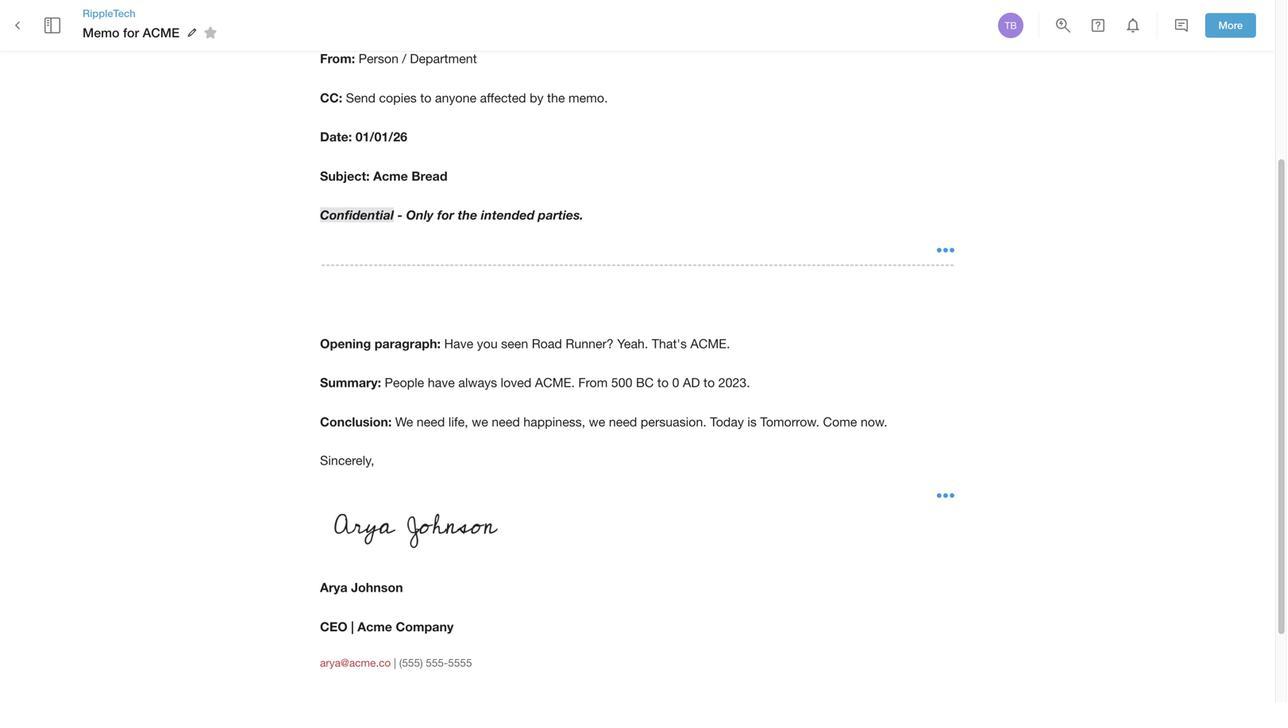 Task type: vqa. For each thing, say whether or not it's contained in the screenshot.


Task type: locate. For each thing, give the bounding box(es) containing it.
3 need from the left
[[609, 415, 638, 429]]

1 vertical spatial acme.
[[535, 376, 575, 390]]

confidential - only for the intended parties.
[[320, 208, 584, 223]]

| right ceo
[[351, 619, 354, 634]]

affected
[[480, 90, 527, 105]]

the right by
[[547, 90, 565, 105]]

we right life,
[[472, 415, 489, 429]]

1 need from the left
[[417, 415, 445, 429]]

arya@acme.co
[[320, 657, 391, 669]]

loved
[[501, 376, 532, 390]]

0 horizontal spatial to
[[421, 90, 432, 105]]

1 horizontal spatial acme.
[[691, 336, 731, 351]]

0 horizontal spatial for
[[123, 25, 139, 40]]

acme.
[[691, 336, 731, 351], [535, 376, 575, 390]]

johnson
[[351, 580, 403, 595]]

acme left bread
[[373, 168, 408, 183]]

for
[[123, 25, 139, 40], [437, 208, 454, 223]]

need down the 500
[[609, 415, 638, 429]]

subject:
[[320, 168, 370, 183]]

arya
[[320, 580, 348, 595]]

have
[[428, 376, 455, 390]]

persuasion.
[[641, 415, 707, 429]]

is
[[748, 415, 757, 429]]

to inside cc: send copies to anyone affected by the memo.
[[421, 90, 432, 105]]

conclusion:
[[320, 414, 392, 429]]

0 vertical spatial for
[[123, 25, 139, 40]]

more
[[1219, 19, 1244, 31]]

summary:
[[320, 375, 381, 390]]

to left 0 at right bottom
[[658, 376, 669, 390]]

conclusion: we need life, we need happiness, we need persuasion. today is tomorrow. come now.
[[320, 414, 888, 429]]

01/01/26
[[356, 129, 408, 144]]

ceo
[[320, 619, 348, 634]]

to
[[421, 90, 432, 105], [658, 376, 669, 390], [704, 376, 715, 390]]

acme down johnson
[[358, 619, 392, 634]]

1 horizontal spatial |
[[394, 657, 396, 669]]

seen
[[501, 336, 529, 351]]

bc
[[636, 376, 654, 390]]

memo.
[[569, 90, 608, 105]]

the
[[547, 90, 565, 105], [458, 208, 478, 223]]

always
[[459, 376, 497, 390]]

intended
[[481, 208, 535, 223]]

2 horizontal spatial need
[[609, 415, 638, 429]]

for down 'rippletech' "link"
[[123, 25, 139, 40]]

2023.
[[719, 376, 751, 390]]

we
[[396, 415, 413, 429]]

acme. left from
[[535, 376, 575, 390]]

0 horizontal spatial the
[[458, 208, 478, 223]]

opening paragraph: have you seen road runner? yeah. that's acme.
[[320, 336, 731, 351]]

1 horizontal spatial we
[[589, 415, 606, 429]]

0 vertical spatial acme.
[[691, 336, 731, 351]]

acme
[[373, 168, 408, 183], [358, 619, 392, 634]]

ad
[[683, 376, 700, 390]]

0
[[673, 376, 680, 390]]

1 horizontal spatial to
[[658, 376, 669, 390]]

1 vertical spatial the
[[458, 208, 478, 223]]

2 we from the left
[[589, 415, 606, 429]]

date:
[[320, 129, 352, 144]]

| left (555) on the bottom
[[394, 657, 396, 669]]

tb button
[[996, 10, 1027, 41]]

1 we from the left
[[472, 415, 489, 429]]

tb
[[1005, 20, 1017, 31]]

1 vertical spatial for
[[437, 208, 454, 223]]

road
[[532, 336, 562, 351]]

500
[[612, 376, 633, 390]]

0 horizontal spatial |
[[351, 619, 354, 634]]

memo for acme
[[83, 25, 180, 40]]

0 horizontal spatial acme.
[[535, 376, 575, 390]]

0 horizontal spatial need
[[417, 415, 445, 429]]

to right ad
[[704, 376, 715, 390]]

0 vertical spatial acme
[[373, 168, 408, 183]]

happiness,
[[524, 415, 586, 429]]

0 vertical spatial the
[[547, 90, 565, 105]]

we
[[472, 415, 489, 429], [589, 415, 606, 429]]

confidential
[[320, 208, 394, 223]]

cc:
[[320, 90, 343, 105]]

0 horizontal spatial we
[[472, 415, 489, 429]]

we down from
[[589, 415, 606, 429]]

need right the we
[[417, 415, 445, 429]]

1 horizontal spatial the
[[547, 90, 565, 105]]

need down "loved"
[[492, 415, 520, 429]]

acme. right that's
[[691, 336, 731, 351]]

the left intended
[[458, 208, 478, 223]]

1 horizontal spatial need
[[492, 415, 520, 429]]

come
[[824, 415, 858, 429]]

|
[[351, 619, 354, 634], [394, 657, 396, 669]]

acme. inside summary: people have always loved acme. from 500 bc to 0 ad to 2023.
[[535, 376, 575, 390]]

for right the only
[[437, 208, 454, 223]]

555-
[[426, 657, 448, 669]]

1 vertical spatial |
[[394, 657, 396, 669]]

need
[[417, 415, 445, 429], [492, 415, 520, 429], [609, 415, 638, 429]]

have
[[445, 336, 474, 351]]

summary: people have always loved acme. from 500 bc to 0 ad to 2023.
[[320, 375, 751, 390]]

to right copies in the left of the page
[[421, 90, 432, 105]]

0 vertical spatial |
[[351, 619, 354, 634]]



Task type: describe. For each thing, give the bounding box(es) containing it.
that's
[[652, 336, 687, 351]]

from: person / department
[[320, 51, 477, 66]]

subject: acme bread
[[320, 168, 448, 183]]

memo
[[83, 25, 120, 40]]

people
[[385, 376, 424, 390]]

| for ceo
[[351, 619, 354, 634]]

person
[[359, 51, 399, 66]]

opening
[[320, 336, 371, 351]]

department
[[410, 51, 477, 66]]

1 vertical spatial acme
[[358, 619, 392, 634]]

bread
[[412, 168, 448, 183]]

paragraph:
[[375, 336, 441, 351]]

arya@acme.co link
[[320, 657, 391, 669]]

arya johnson
[[320, 580, 403, 595]]

cc: send copies to anyone affected by the memo.
[[320, 90, 608, 105]]

tomorrow.
[[761, 415, 820, 429]]

(555)
[[399, 657, 423, 669]]

arya@acme.co | (555) 555-5555
[[320, 657, 472, 669]]

2 horizontal spatial to
[[704, 376, 715, 390]]

runner?
[[566, 336, 614, 351]]

life,
[[449, 415, 469, 429]]

only
[[406, 208, 434, 223]]

from:
[[320, 51, 355, 66]]

company
[[396, 619, 454, 634]]

acme
[[143, 25, 180, 40]]

/
[[402, 51, 407, 66]]

you
[[477, 336, 498, 351]]

| for arya@acme.co
[[394, 657, 396, 669]]

now.
[[861, 415, 888, 429]]

from
[[579, 376, 608, 390]]

rippletech
[[83, 7, 136, 19]]

date: 01/01/26
[[320, 129, 408, 144]]

copies
[[379, 90, 417, 105]]

send
[[346, 90, 376, 105]]

yeah.
[[618, 336, 649, 351]]

-
[[398, 208, 403, 223]]

ceo | acme company
[[320, 619, 454, 634]]

parties.
[[538, 208, 584, 223]]

by
[[530, 90, 544, 105]]

5555
[[448, 657, 472, 669]]

sincerely,
[[320, 453, 375, 468]]

more button
[[1206, 13, 1257, 38]]

today
[[711, 415, 744, 429]]

anyone
[[435, 90, 477, 105]]

the inside cc: send copies to anyone affected by the memo.
[[547, 90, 565, 105]]

acme. inside opening paragraph: have you seen road runner? yeah. that's acme.
[[691, 336, 731, 351]]

2 need from the left
[[492, 415, 520, 429]]

rippletech link
[[83, 6, 223, 21]]

1 horizontal spatial for
[[437, 208, 454, 223]]



